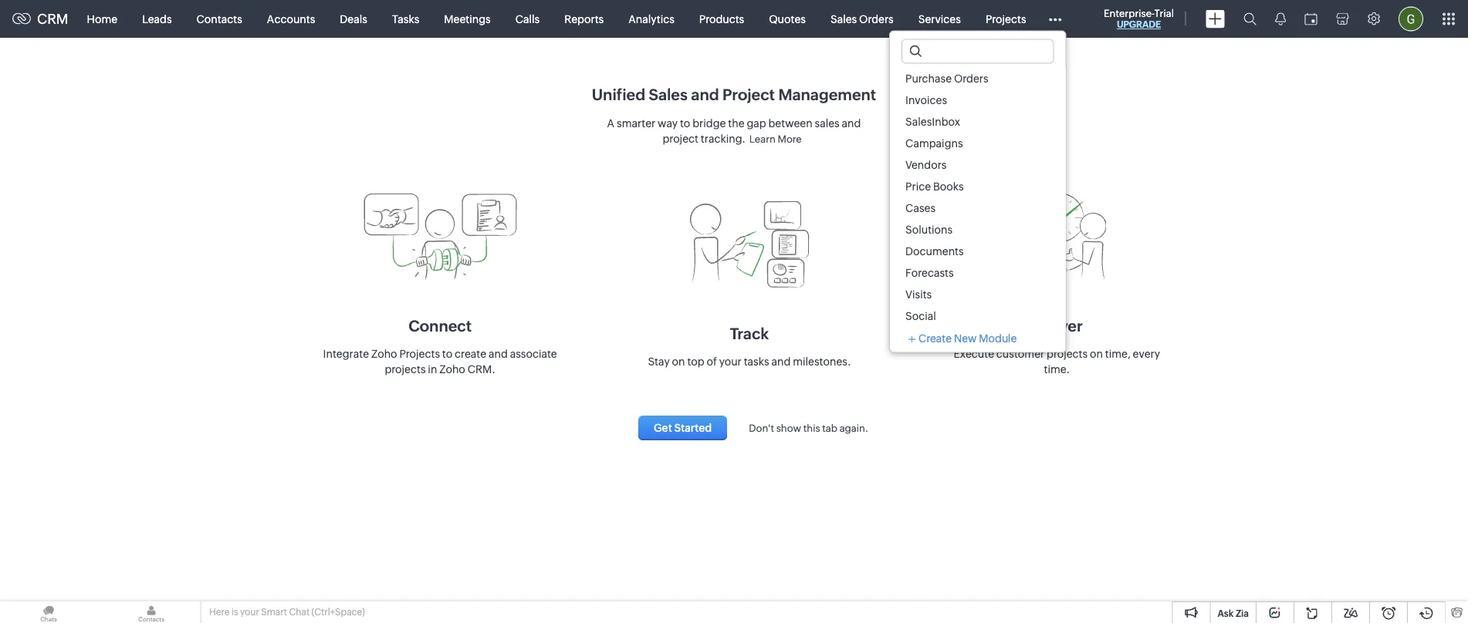 Task type: describe. For each thing, give the bounding box(es) containing it.
0 vertical spatial zoho
[[371, 348, 397, 360]]

track
[[730, 325, 769, 343]]

meetings
[[444, 13, 491, 25]]

projects inside integrate zoho projects to create and associate projects in zoho crm.
[[399, 348, 440, 360]]

solutions
[[905, 223, 953, 236]]

chats image
[[0, 602, 97, 624]]

on inside execute customer projects on time, every time.
[[1090, 348, 1103, 360]]

create
[[455, 348, 486, 360]]

tab
[[822, 423, 837, 435]]

0 horizontal spatial on
[[672, 356, 685, 368]]

orders for sales orders
[[859, 13, 894, 25]]

products
[[699, 13, 744, 25]]

again.
[[840, 423, 868, 435]]

execute
[[954, 348, 994, 360]]

trial
[[1154, 7, 1174, 19]]

crm.
[[468, 364, 495, 376]]

leads link
[[130, 0, 184, 37]]

Search Modules text field
[[902, 40, 1053, 63]]

new
[[954, 332, 977, 345]]

get started link
[[638, 416, 727, 441]]

social
[[905, 310, 936, 322]]

ask zia
[[1218, 609, 1249, 619]]

tasks link
[[380, 0, 432, 37]]

services
[[918, 13, 961, 25]]

vendors
[[905, 159, 947, 171]]

social link
[[890, 305, 1066, 327]]

create new module
[[918, 332, 1017, 345]]

to for connect
[[442, 348, 453, 360]]

campaigns link
[[890, 132, 1066, 154]]

integrate zoho projects to create and associate projects in zoho crm.
[[323, 348, 557, 376]]

purchase
[[905, 72, 952, 85]]

forecasts link
[[890, 262, 1066, 284]]

to for unified sales and project management
[[680, 117, 690, 130]]

list box containing purchase orders
[[890, 68, 1066, 327]]

analytics
[[628, 13, 674, 25]]

don't show this tab again. link
[[733, 423, 868, 435]]

enterprise-trial upgrade
[[1104, 7, 1174, 30]]

tracking.
[[701, 133, 746, 145]]

invoices link
[[890, 89, 1066, 111]]

ask
[[1218, 609, 1234, 619]]

leads
[[142, 13, 172, 25]]

quotes
[[769, 13, 806, 25]]

smarter
[[617, 117, 656, 130]]

accounts link
[[255, 0, 328, 37]]

campaigns
[[905, 137, 963, 149]]

search image
[[1244, 12, 1257, 25]]

cases link
[[890, 197, 1066, 219]]

deals
[[340, 13, 367, 25]]

visits
[[905, 288, 932, 301]]

more
[[778, 134, 802, 145]]

milestones.
[[793, 356, 851, 368]]

Other Modules field
[[1039, 7, 1072, 31]]

learn
[[749, 134, 776, 145]]

signals image
[[1275, 12, 1286, 25]]

of
[[707, 356, 717, 368]]

crm
[[37, 11, 68, 27]]

enterprise-
[[1104, 7, 1154, 19]]

documents link
[[890, 240, 1066, 262]]

stay
[[648, 356, 670, 368]]

the
[[728, 117, 745, 130]]

projects inside execute customer projects on time, every time.
[[1047, 348, 1088, 360]]

visits link
[[890, 284, 1066, 305]]

calendar image
[[1304, 13, 1318, 25]]

contacts link
[[184, 0, 255, 37]]

reports
[[564, 13, 604, 25]]

and inside a smarter way to bridge the gap between sales and project tracking.
[[842, 117, 861, 130]]

create
[[918, 332, 952, 345]]

and up bridge
[[691, 86, 719, 104]]

price books link
[[890, 176, 1066, 197]]

project
[[663, 133, 699, 145]]

here
[[209, 607, 230, 618]]

don't show this tab again.
[[749, 423, 868, 435]]

price books
[[905, 180, 964, 193]]

way
[[658, 117, 678, 130]]

integrate
[[323, 348, 369, 360]]

projects inside integrate zoho projects to create and associate projects in zoho crm.
[[385, 364, 426, 376]]

smart
[[261, 607, 287, 618]]

started
[[674, 422, 712, 435]]

crm link
[[12, 11, 68, 27]]

contacts
[[197, 13, 242, 25]]

here is your smart chat (ctrl+space)
[[209, 607, 365, 618]]

analytics link
[[616, 0, 687, 37]]

sales
[[815, 117, 840, 130]]

project
[[722, 86, 775, 104]]

bridge
[[693, 117, 726, 130]]

quotes link
[[757, 0, 818, 37]]

1 horizontal spatial sales
[[831, 13, 857, 25]]

documents
[[905, 245, 964, 257]]

gap
[[747, 117, 766, 130]]



Task type: vqa. For each thing, say whether or not it's contained in the screenshot.
Logo
no



Task type: locate. For each thing, give the bounding box(es) containing it.
home link
[[75, 0, 130, 37]]

zoho right in
[[439, 364, 465, 376]]

reports link
[[552, 0, 616, 37]]

is
[[231, 607, 238, 618]]

1 horizontal spatial to
[[680, 117, 690, 130]]

to inside a smarter way to bridge the gap between sales and project tracking.
[[680, 117, 690, 130]]

module
[[979, 332, 1017, 345]]

orders for purchase orders
[[954, 72, 988, 85]]

get started
[[654, 422, 712, 435]]

and right the tasks
[[771, 356, 791, 368]]

orders left services in the top of the page
[[859, 13, 894, 25]]

projects
[[1047, 348, 1088, 360], [385, 364, 426, 376]]

books
[[933, 180, 964, 193]]

unified sales and project management
[[592, 86, 876, 104]]

tasks
[[744, 356, 769, 368]]

sales up way
[[649, 86, 688, 104]]

0 horizontal spatial projects
[[399, 348, 440, 360]]

contacts image
[[103, 602, 200, 624]]

on left 'top'
[[672, 356, 685, 368]]

orders up "invoices" link at the top of the page
[[954, 72, 988, 85]]

purchase orders link
[[890, 68, 1066, 89]]

learn more link
[[746, 130, 805, 149]]

1 vertical spatial projects
[[385, 364, 426, 376]]

0 horizontal spatial zoho
[[371, 348, 397, 360]]

list box
[[890, 68, 1066, 327]]

customer
[[996, 348, 1045, 360]]

price
[[905, 180, 931, 193]]

1 vertical spatial your
[[240, 607, 259, 618]]

sales right quotes link
[[831, 13, 857, 25]]

on left the time,
[[1090, 348, 1103, 360]]

deliver
[[1031, 317, 1083, 335]]

to left create
[[442, 348, 453, 360]]

1 horizontal spatial projects
[[986, 13, 1026, 25]]

0 horizontal spatial your
[[240, 607, 259, 618]]

sales orders link
[[818, 0, 906, 37]]

meetings link
[[432, 0, 503, 37]]

1 horizontal spatial projects
[[1047, 348, 1088, 360]]

zoho right integrate
[[371, 348, 397, 360]]

calls link
[[503, 0, 552, 37]]

0 vertical spatial projects
[[1047, 348, 1088, 360]]

accounts
[[267, 13, 315, 25]]

1 vertical spatial projects
[[399, 348, 440, 360]]

projects left in
[[385, 364, 426, 376]]

show
[[776, 423, 801, 435]]

time,
[[1105, 348, 1131, 360]]

a smarter way to bridge the gap between sales and project tracking.
[[607, 117, 861, 145]]

unified
[[592, 86, 645, 104]]

calls
[[515, 13, 540, 25]]

learn more
[[749, 134, 802, 145]]

profile element
[[1389, 0, 1433, 37]]

to
[[680, 117, 690, 130], [442, 348, 453, 360]]

cases
[[905, 202, 936, 214]]

projects up in
[[399, 348, 440, 360]]

top
[[687, 356, 704, 368]]

home
[[87, 13, 117, 25]]

associate
[[510, 348, 557, 360]]

0 vertical spatial projects
[[986, 13, 1026, 25]]

zoho
[[371, 348, 397, 360], [439, 364, 465, 376]]

1 vertical spatial sales
[[649, 86, 688, 104]]

a
[[607, 117, 615, 130]]

between
[[768, 117, 813, 130]]

and
[[691, 86, 719, 104], [842, 117, 861, 130], [489, 348, 508, 360], [771, 356, 791, 368]]

management
[[778, 86, 876, 104]]

stay on top of your tasks and milestones.
[[648, 356, 851, 368]]

1 vertical spatial to
[[442, 348, 453, 360]]

0 vertical spatial your
[[719, 356, 742, 368]]

on
[[1090, 348, 1103, 360], [672, 356, 685, 368]]

projects up time.
[[1047, 348, 1088, 360]]

don't
[[749, 423, 774, 435]]

create menu image
[[1206, 10, 1225, 28]]

in
[[428, 364, 437, 376]]

sales orders
[[831, 13, 894, 25]]

projects inside projects link
[[986, 13, 1026, 25]]

search element
[[1234, 0, 1266, 38]]

connect
[[409, 317, 472, 335]]

0 vertical spatial orders
[[859, 13, 894, 25]]

0 horizontal spatial to
[[442, 348, 453, 360]]

1 vertical spatial orders
[[954, 72, 988, 85]]

1 horizontal spatial orders
[[954, 72, 988, 85]]

every
[[1133, 348, 1160, 360]]

projects
[[986, 13, 1026, 25], [399, 348, 440, 360]]

zia
[[1236, 609, 1249, 619]]

profile image
[[1399, 7, 1423, 31]]

projects up search modules text box
[[986, 13, 1026, 25]]

purchase orders
[[905, 72, 988, 85]]

and inside integrate zoho projects to create and associate projects in zoho crm.
[[489, 348, 508, 360]]

1 horizontal spatial your
[[719, 356, 742, 368]]

orders inside list box
[[954, 72, 988, 85]]

to inside integrate zoho projects to create and associate projects in zoho crm.
[[442, 348, 453, 360]]

and right sales
[[842, 117, 861, 130]]

create menu element
[[1196, 0, 1234, 37]]

0 vertical spatial to
[[680, 117, 690, 130]]

chat
[[289, 607, 310, 618]]

signals element
[[1266, 0, 1295, 38]]

0 horizontal spatial orders
[[859, 13, 894, 25]]

get
[[654, 422, 672, 435]]

invoices
[[905, 94, 947, 106]]

solutions link
[[890, 219, 1066, 240]]

to up 'project' at the top of page
[[680, 117, 690, 130]]

tasks
[[392, 13, 419, 25]]

projects link
[[973, 0, 1039, 37]]

your
[[719, 356, 742, 368], [240, 607, 259, 618]]

execute customer projects on time, every time.
[[954, 348, 1160, 376]]

salesinbox
[[905, 115, 960, 128]]

0 vertical spatial sales
[[831, 13, 857, 25]]

time.
[[1044, 364, 1070, 376]]

0 horizontal spatial projects
[[385, 364, 426, 376]]

1 vertical spatial zoho
[[439, 364, 465, 376]]

and up crm.
[[489, 348, 508, 360]]

your right "of"
[[719, 356, 742, 368]]

1 horizontal spatial on
[[1090, 348, 1103, 360]]

1 horizontal spatial zoho
[[439, 364, 465, 376]]

forecasts
[[905, 267, 954, 279]]

deals link
[[328, 0, 380, 37]]

services link
[[906, 0, 973, 37]]

your right is
[[240, 607, 259, 618]]

0 horizontal spatial sales
[[649, 86, 688, 104]]

products link
[[687, 0, 757, 37]]

(ctrl+space)
[[311, 607, 365, 618]]



